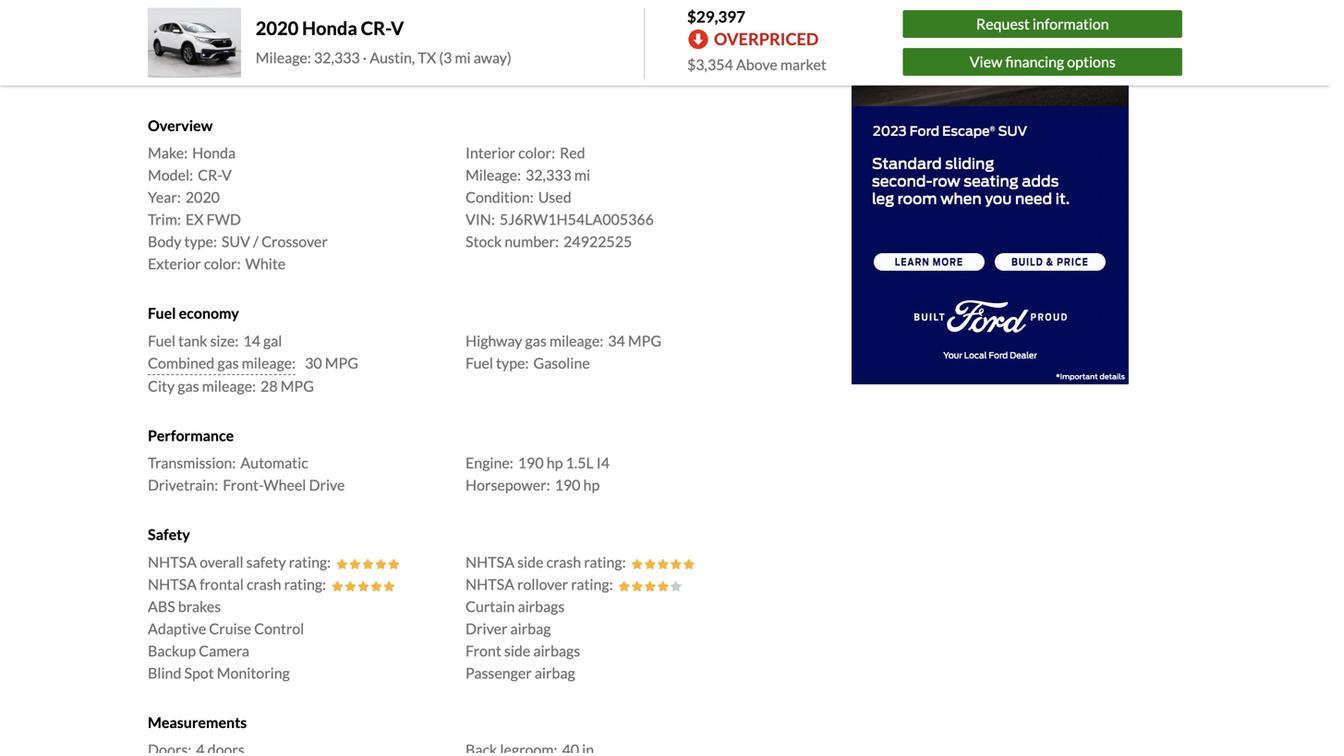Task type: locate. For each thing, give the bounding box(es) containing it.
1 vertical spatial color:
[[204, 255, 241, 273]]

crash
[[547, 553, 581, 571], [247, 575, 281, 593]]

32,333
[[314, 48, 360, 66], [526, 166, 572, 184]]

1 horizontal spatial view financing options button
[[903, 48, 1183, 76]]

1 horizontal spatial hp
[[583, 476, 600, 494]]

28
[[261, 377, 278, 395]]

make: honda model: cr-v year: 2020 trim: ex fwd body type: suv / crossover exterior color: white
[[148, 144, 328, 273]]

color: down 'suv'
[[204, 255, 241, 273]]

request information button
[[903, 10, 1183, 38]]

0 vertical spatial 32,333
[[314, 48, 360, 66]]

view financing options button
[[366, 9, 551, 49], [903, 48, 1183, 76]]

0 vertical spatial side
[[517, 553, 544, 571]]

1 vertical spatial view financing options
[[970, 52, 1116, 70]]

type: inside highway gas mileage: 34 mpg fuel type: gasoline
[[496, 354, 529, 372]]

1 horizontal spatial color:
[[518, 144, 555, 162]]

type:
[[184, 233, 217, 251], [496, 354, 529, 372]]

honda for model:
[[192, 144, 236, 162]]

0 vertical spatial fuel
[[148, 304, 176, 322]]

0 horizontal spatial cr-
[[198, 166, 222, 184]]

0 vertical spatial mileage:
[[256, 48, 311, 66]]

financing up (3
[[421, 20, 480, 38]]

2020 right 2020 honda cr-v image
[[256, 17, 299, 39]]

view financing options down request information button
[[970, 52, 1116, 70]]

color: left red
[[518, 144, 555, 162]]

0 vertical spatial view financing options
[[385, 20, 531, 38]]

gas
[[525, 332, 547, 350], [217, 354, 239, 372], [178, 377, 199, 395]]

tank
[[178, 332, 207, 350]]

highway gas mileage: 34 mpg fuel type: gasoline
[[466, 332, 662, 372]]

airbag right driver
[[510, 619, 551, 637]]

rating: for nhtsa overall safety rating:
[[289, 553, 331, 571]]

gas up gasoline on the left of page
[[525, 332, 547, 350]]

32,333 left ·
[[314, 48, 360, 66]]

1 horizontal spatial 2020
[[256, 17, 299, 39]]

2020 inside the 2020 honda cr-v mileage: 32,333 · austin, tx (3 mi away)
[[256, 17, 299, 39]]

1 vertical spatial view
[[970, 52, 1003, 70]]

1 horizontal spatial mileage:
[[466, 166, 521, 184]]

0 vertical spatial mi
[[455, 48, 471, 66]]

1 horizontal spatial honda
[[302, 17, 357, 39]]

nhtsa frontal crash rating:
[[148, 575, 326, 593]]

type: down highway
[[496, 354, 529, 372]]

options down information
[[1067, 52, 1116, 70]]

190
[[518, 454, 544, 472], [555, 476, 581, 494]]

1 vertical spatial airbags
[[533, 641, 580, 659]]

1 vertical spatial 2020
[[185, 188, 220, 206]]

advertisement region
[[852, 0, 1129, 384]]

away)
[[474, 48, 512, 66]]

0 vertical spatial 2020
[[256, 17, 299, 39]]

blind
[[148, 664, 181, 682]]

0 vertical spatial cr-
[[361, 17, 391, 39]]

fuel inside highway gas mileage: 34 mpg fuel type: gasoline
[[466, 354, 493, 372]]

0 horizontal spatial 2020
[[185, 188, 220, 206]]

1 horizontal spatial options
[[1067, 52, 1116, 70]]

1 vertical spatial crash
[[247, 575, 281, 593]]

crash for side
[[547, 553, 581, 571]]

32,333 up used
[[526, 166, 572, 184]]

0 vertical spatial color:
[[518, 144, 555, 162]]

v up the austin,
[[391, 17, 404, 39]]

rollover
[[517, 575, 568, 593]]

nhtsa
[[148, 553, 197, 571], [466, 553, 515, 571], [148, 575, 197, 593], [466, 575, 515, 593]]

camera
[[199, 641, 249, 659]]

v up fwd
[[222, 166, 232, 184]]

0 vertical spatial view
[[385, 20, 418, 38]]

2020 up ex
[[185, 188, 220, 206]]

rating: down safety
[[284, 575, 326, 593]]

1 vertical spatial airbag
[[535, 664, 575, 682]]

side
[[517, 553, 544, 571], [504, 641, 531, 659]]

tx
[[418, 48, 436, 66]]

2020
[[256, 17, 299, 39], [185, 188, 220, 206]]

0 vertical spatial type:
[[184, 233, 217, 251]]

fuel down highway
[[466, 354, 493, 372]]

0 horizontal spatial mileage:
[[256, 48, 311, 66]]

1 vertical spatial mpg
[[325, 354, 358, 372]]

mpg right the 34
[[628, 332, 662, 350]]

0 vertical spatial gas
[[525, 332, 547, 350]]

drive
[[309, 476, 345, 494]]

mileage: left 28
[[202, 377, 256, 395]]

$3,354
[[687, 55, 733, 73]]

type: inside make: honda model: cr-v year: 2020 trim: ex fwd body type: suv / crossover exterior color: white
[[184, 233, 217, 251]]

5j6rw1h54la005366
[[500, 210, 654, 228]]

0 horizontal spatial view financing options button
[[366, 9, 551, 49]]

mpg right '30'
[[325, 354, 358, 372]]

2 vertical spatial mpg
[[281, 377, 314, 395]]

2020 inside make: honda model: cr-v year: 2020 trim: ex fwd body type: suv / crossover exterior color: white
[[185, 188, 220, 206]]

mi right (3
[[455, 48, 471, 66]]

0 horizontal spatial view financing options
[[385, 20, 531, 38]]

1 vertical spatial mileage:
[[466, 166, 521, 184]]

transmission:
[[148, 454, 236, 472]]

1 vertical spatial 32,333
[[526, 166, 572, 184]]

hp
[[547, 454, 563, 472], [583, 476, 600, 494]]

hp left the 1.5l
[[547, 454, 563, 472]]

cr- up ·
[[361, 17, 391, 39]]

1 horizontal spatial type:
[[496, 354, 529, 372]]

0 vertical spatial honda
[[302, 17, 357, 39]]

austin,
[[370, 48, 415, 66]]

1 vertical spatial type:
[[496, 354, 529, 372]]

view down request
[[970, 52, 1003, 70]]

1 horizontal spatial v
[[391, 17, 404, 39]]

0 horizontal spatial honda
[[192, 144, 236, 162]]

0 horizontal spatial options
[[483, 20, 531, 38]]

color:
[[518, 144, 555, 162], [204, 255, 241, 273]]

front
[[466, 641, 501, 659]]

options up away)
[[483, 20, 531, 38]]

crash up rollover
[[547, 553, 581, 571]]

mileage: down interior
[[466, 166, 521, 184]]

airbags
[[518, 597, 565, 615], [533, 641, 580, 659]]

0 horizontal spatial gas
[[178, 377, 199, 395]]

view up the austin,
[[385, 20, 418, 38]]

used
[[538, 188, 572, 206]]

0 horizontal spatial hp
[[547, 454, 563, 472]]

0 vertical spatial crash
[[547, 553, 581, 571]]

view financing options up (3
[[385, 20, 531, 38]]

mi inside the 2020 honda cr-v mileage: 32,333 · austin, tx (3 mi away)
[[455, 48, 471, 66]]

mi down red
[[575, 166, 591, 184]]

1 vertical spatial v
[[222, 166, 232, 184]]

1 vertical spatial financing
[[1006, 52, 1065, 70]]

2 horizontal spatial mpg
[[628, 332, 662, 350]]

190 up horsepower:
[[518, 454, 544, 472]]

side up the passenger
[[504, 641, 531, 659]]

0 horizontal spatial financing
[[421, 20, 480, 38]]

1 horizontal spatial crash
[[547, 553, 581, 571]]

0 horizontal spatial color:
[[204, 255, 241, 273]]

2020 honda cr-v image
[[148, 8, 241, 78]]

year:
[[148, 188, 181, 206]]

fuel left economy on the left of page
[[148, 304, 176, 322]]

horsepower:
[[466, 476, 550, 494]]

1 horizontal spatial 32,333
[[526, 166, 572, 184]]

backup
[[148, 641, 196, 659]]

0 horizontal spatial crash
[[247, 575, 281, 593]]

honda
[[302, 17, 357, 39], [192, 144, 236, 162]]

rating: for nhtsa frontal crash rating:
[[284, 575, 326, 593]]

overpriced
[[714, 29, 819, 49]]

14
[[243, 332, 260, 350]]

color: inside make: honda model: cr-v year: 2020 trim: ex fwd body type: suv / crossover exterior color: white
[[204, 255, 241, 273]]

mileage:
[[550, 332, 604, 350], [242, 354, 296, 372], [202, 377, 256, 395]]

nhtsa for nhtsa side crash rating:
[[466, 553, 515, 571]]

0 vertical spatial mpg
[[628, 332, 662, 350]]

rating: right rollover
[[571, 575, 613, 593]]

mileage: inside the 2020 honda cr-v mileage: 32,333 · austin, tx (3 mi away)
[[256, 48, 311, 66]]

financing down request information button
[[1006, 52, 1065, 70]]

information
[[1033, 15, 1109, 33]]

engine: 190 hp 1.5l i4 horsepower: 190 hp
[[466, 454, 610, 494]]

fuel inside fuel tank size: 14 gal combined gas mileage: 30 mpg city gas mileage: 28 mpg
[[148, 332, 176, 350]]

190 down the 1.5l
[[555, 476, 581, 494]]

gas inside highway gas mileage: 34 mpg fuel type: gasoline
[[525, 332, 547, 350]]

honda inside the 2020 honda cr-v mileage: 32,333 · austin, tx (3 mi away)
[[302, 17, 357, 39]]

mpg right 28
[[281, 377, 314, 395]]

1 vertical spatial side
[[504, 641, 531, 659]]

1 vertical spatial hp
[[583, 476, 600, 494]]

1 horizontal spatial gas
[[217, 354, 239, 372]]

0 vertical spatial financing
[[421, 20, 480, 38]]

mileage: down gal
[[242, 354, 296, 372]]

honda inside make: honda model: cr-v year: 2020 trim: ex fwd body type: suv / crossover exterior color: white
[[192, 144, 236, 162]]

1 horizontal spatial financing
[[1006, 52, 1065, 70]]

white
[[245, 255, 286, 273]]

mileage: up gasoline on the left of page
[[550, 332, 604, 350]]

airbag right the passenger
[[535, 664, 575, 682]]

1 vertical spatial cr-
[[198, 166, 222, 184]]

economy
[[179, 304, 239, 322]]

1 vertical spatial honda
[[192, 144, 236, 162]]

rating: right safety
[[289, 553, 331, 571]]

exterior
[[148, 255, 201, 273]]

1 horizontal spatial cr-
[[361, 17, 391, 39]]

mpg inside highway gas mileage: 34 mpg fuel type: gasoline
[[628, 332, 662, 350]]

2 vertical spatial fuel
[[466, 354, 493, 372]]

gas down combined
[[178, 377, 199, 395]]

type: down ex
[[184, 233, 217, 251]]

0 vertical spatial 190
[[518, 454, 544, 472]]

1 vertical spatial fuel
[[148, 332, 176, 350]]

1 vertical spatial mi
[[575, 166, 591, 184]]

mileage: inside interior color: red mileage: 32,333 mi condition: used vin: 5j6rw1h54la005366 stock number: 24922525
[[466, 166, 521, 184]]

rating: up nhtsa rollover rating:
[[584, 553, 626, 571]]

side up nhtsa rollover rating:
[[517, 553, 544, 571]]

hp down i4
[[583, 476, 600, 494]]

1 vertical spatial 190
[[555, 476, 581, 494]]

mileage: left ·
[[256, 48, 311, 66]]

0 horizontal spatial 32,333
[[314, 48, 360, 66]]

gasoline
[[534, 354, 590, 372]]

options
[[483, 20, 531, 38], [1067, 52, 1116, 70]]

gas down size:
[[217, 354, 239, 372]]

financing
[[421, 20, 480, 38], [1006, 52, 1065, 70]]

2 horizontal spatial gas
[[525, 332, 547, 350]]

drivetrain:
[[148, 476, 218, 494]]

0 horizontal spatial mi
[[455, 48, 471, 66]]

cr-
[[361, 17, 391, 39], [198, 166, 222, 184]]

safety
[[246, 553, 286, 571]]

cr- right model: at the left top
[[198, 166, 222, 184]]

0 vertical spatial mileage:
[[550, 332, 604, 350]]

fuel up combined
[[148, 332, 176, 350]]

v inside the 2020 honda cr-v mileage: 32,333 · austin, tx (3 mi away)
[[391, 17, 404, 39]]

1 horizontal spatial view financing options
[[970, 52, 1116, 70]]

1 horizontal spatial mi
[[575, 166, 591, 184]]

crash down safety
[[247, 575, 281, 593]]

0 horizontal spatial v
[[222, 166, 232, 184]]

airbag
[[510, 619, 551, 637], [535, 664, 575, 682]]

1 vertical spatial gas
[[217, 354, 239, 372]]

mpg
[[628, 332, 662, 350], [325, 354, 358, 372], [281, 377, 314, 395]]

measurements
[[148, 713, 247, 731]]

0 horizontal spatial type:
[[184, 233, 217, 251]]

1 horizontal spatial mpg
[[325, 354, 358, 372]]

nhtsa side crash rating:
[[466, 553, 626, 571]]

0 vertical spatial v
[[391, 17, 404, 39]]

rating:
[[289, 553, 331, 571], [584, 553, 626, 571], [284, 575, 326, 593], [571, 575, 613, 593]]



Task type: describe. For each thing, give the bounding box(es) containing it.
abs brakes adaptive cruise control backup camera blind spot monitoring
[[148, 597, 304, 682]]

nhtsa for nhtsa rollover rating:
[[466, 575, 515, 593]]

fuel tank size: 14 gal combined gas mileage: 30 mpg city gas mileage: 28 mpg
[[148, 332, 358, 395]]

request
[[977, 15, 1030, 33]]

0 vertical spatial hp
[[547, 454, 563, 472]]

size:
[[210, 332, 239, 350]]

side inside curtain airbags driver airbag front side airbags passenger airbag
[[504, 641, 531, 659]]

(3
[[439, 48, 452, 66]]

interior color: red mileage: 32,333 mi condition: used vin: 5j6rw1h54la005366 stock number: 24922525
[[466, 144, 654, 251]]

$29,397
[[687, 7, 746, 26]]

front-
[[223, 476, 264, 494]]

make:
[[148, 144, 188, 162]]

1 horizontal spatial 190
[[555, 476, 581, 494]]

interior
[[466, 144, 516, 162]]

highway
[[466, 332, 522, 350]]

engine:
[[466, 454, 514, 472]]

0 horizontal spatial view
[[385, 20, 418, 38]]

fwd
[[207, 210, 241, 228]]

$3,354 above market
[[687, 55, 827, 73]]

driver
[[466, 619, 508, 637]]

cr- inside make: honda model: cr-v year: 2020 trim: ex fwd body type: suv / crossover exterior color: white
[[198, 166, 222, 184]]

v inside make: honda model: cr-v year: 2020 trim: ex fwd body type: suv / crossover exterior color: white
[[222, 166, 232, 184]]

crossover
[[262, 233, 328, 251]]

2 vertical spatial mileage:
[[202, 377, 256, 395]]

condition:
[[466, 188, 534, 206]]

nhtsa rollover rating:
[[466, 575, 613, 593]]

above
[[736, 55, 778, 73]]

curtain airbags driver airbag front side airbags passenger airbag
[[466, 597, 580, 682]]

transmission: automatic drivetrain: front-wheel drive
[[148, 454, 345, 494]]

abs
[[148, 597, 175, 615]]

gal
[[263, 332, 282, 350]]

fuel economy
[[148, 304, 239, 322]]

i4
[[597, 454, 610, 472]]

monitoring
[[217, 664, 290, 682]]

cr- inside the 2020 honda cr-v mileage: 32,333 · austin, tx (3 mi away)
[[361, 17, 391, 39]]

/
[[253, 233, 259, 251]]

color: inside interior color: red mileage: 32,333 mi condition: used vin: 5j6rw1h54la005366 stock number: 24922525
[[518, 144, 555, 162]]

1.5l
[[566, 454, 594, 472]]

0 horizontal spatial 190
[[518, 454, 544, 472]]

trim:
[[148, 210, 181, 228]]

overall
[[200, 553, 244, 571]]

cruise
[[209, 619, 251, 637]]

market
[[781, 55, 827, 73]]

overview
[[148, 116, 213, 134]]

mi inside interior color: red mileage: 32,333 mi condition: used vin: 5j6rw1h54la005366 stock number: 24922525
[[575, 166, 591, 184]]

0 vertical spatial airbags
[[518, 597, 565, 615]]

body
[[148, 233, 181, 251]]

adaptive
[[148, 619, 206, 637]]

model:
[[148, 166, 193, 184]]

suv
[[222, 233, 250, 251]]

30
[[305, 354, 322, 372]]

fuel for fuel economy
[[148, 304, 176, 322]]

combined
[[148, 354, 215, 372]]

performance
[[148, 426, 234, 444]]

·
[[363, 48, 367, 66]]

fuel for fuel tank size: 14 gal combined gas mileage: 30 mpg city gas mileage: 28 mpg
[[148, 332, 176, 350]]

control
[[254, 619, 304, 637]]

spot
[[184, 664, 214, 682]]

nhtsa overall safety rating:
[[148, 553, 331, 571]]

automatic
[[240, 454, 308, 472]]

1 horizontal spatial view
[[970, 52, 1003, 70]]

1 vertical spatial options
[[1067, 52, 1116, 70]]

rating: for nhtsa side crash rating:
[[584, 553, 626, 571]]

34
[[608, 332, 625, 350]]

32,333 inside the 2020 honda cr-v mileage: 32,333 · austin, tx (3 mi away)
[[314, 48, 360, 66]]

mileage: inside highway gas mileage: 34 mpg fuel type: gasoline
[[550, 332, 604, 350]]

crash for frontal
[[247, 575, 281, 593]]

number:
[[505, 233, 559, 251]]

city
[[148, 377, 175, 395]]

request information
[[977, 15, 1109, 33]]

0 vertical spatial options
[[483, 20, 531, 38]]

1 vertical spatial mileage:
[[242, 354, 296, 372]]

frontal
[[200, 575, 244, 593]]

brakes
[[178, 597, 221, 615]]

32,333 inside interior color: red mileage: 32,333 mi condition: used vin: 5j6rw1h54la005366 stock number: 24922525
[[526, 166, 572, 184]]

nhtsa for nhtsa overall safety rating:
[[148, 553, 197, 571]]

nhtsa for nhtsa frontal crash rating:
[[148, 575, 197, 593]]

0 vertical spatial airbag
[[510, 619, 551, 637]]

safety
[[148, 525, 190, 543]]

wheel
[[264, 476, 306, 494]]

24922525
[[564, 233, 632, 251]]

stock
[[466, 233, 502, 251]]

2020 honda cr-v mileage: 32,333 · austin, tx (3 mi away)
[[256, 17, 512, 66]]

red
[[560, 144, 585, 162]]

passenger
[[466, 664, 532, 682]]

ex
[[186, 210, 204, 228]]

vin:
[[466, 210, 495, 228]]

0 horizontal spatial mpg
[[281, 377, 314, 395]]

2 vertical spatial gas
[[178, 377, 199, 395]]

honda for cr-
[[302, 17, 357, 39]]

curtain
[[466, 597, 515, 615]]



Task type: vqa. For each thing, say whether or not it's contained in the screenshot.
Monte
no



